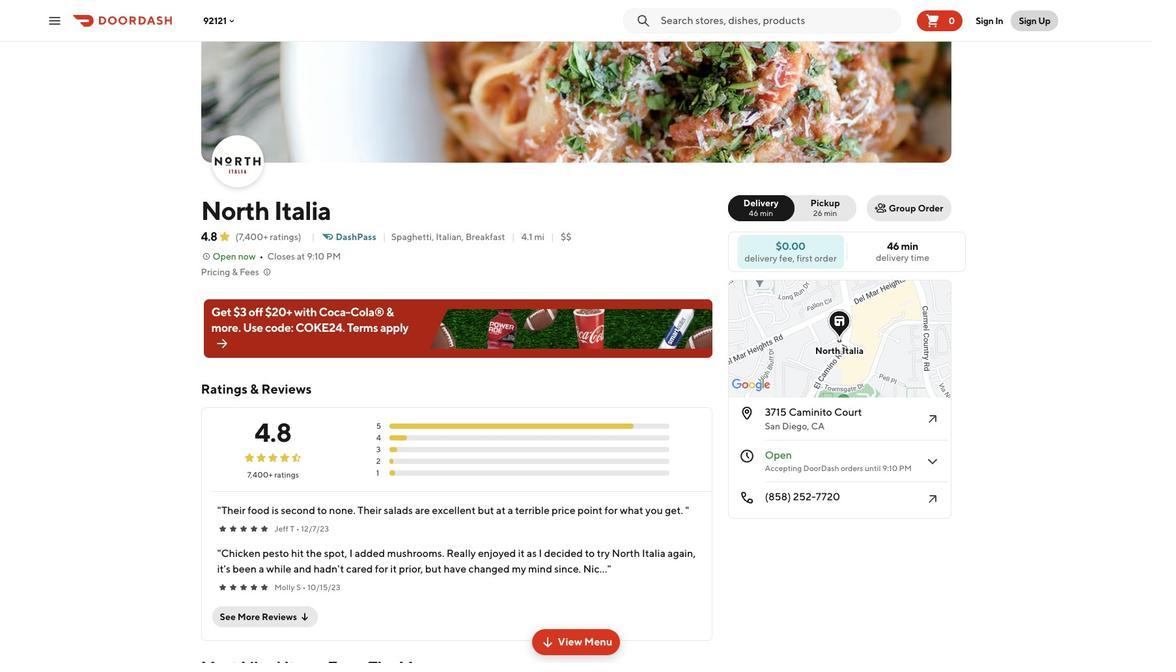 Task type: vqa. For each thing, say whether or not it's contained in the screenshot.
Sign Up
yes



Task type: describe. For each thing, give the bounding box(es) containing it.
pricing & fees
[[201, 267, 259, 278]]

open for open accepting doordash orders until 9:10 pm
[[765, 450, 792, 462]]

closes
[[267, 252, 295, 262]]

call restaurant image
[[925, 492, 941, 507]]

7,400+ ratings
[[247, 470, 299, 480]]

3715
[[765, 407, 787, 419]]

reviews for ratings & reviews
[[261, 382, 312, 397]]

$20+
[[265, 306, 292, 319]]

now
[[238, 252, 256, 262]]

delivery 46 min
[[744, 198, 779, 218]]

3 | from the left
[[512, 232, 515, 242]]

sign for sign up
[[1019, 15, 1037, 26]]

expand store hours image inside button
[[925, 338, 941, 354]]

fees
[[240, 267, 259, 278]]

t
[[290, 525, 295, 534]]

0
[[949, 15, 955, 26]]

(7,400+
[[236, 232, 268, 242]]

sign up link
[[1012, 10, 1059, 31]]

coke24.
[[296, 321, 345, 335]]

sign in link
[[969, 7, 1012, 34]]

use
[[243, 321, 263, 335]]

sign in
[[976, 15, 1004, 26]]

menu
[[585, 637, 613, 649]]

$0.00 delivery fee, first order
[[745, 240, 837, 264]]

pickup 26 min
[[811, 198, 840, 218]]

with
[[294, 306, 317, 319]]

order
[[918, 203, 944, 214]]

ratings
[[275, 470, 299, 480]]

pricing & fees button
[[201, 266, 272, 279]]

$3
[[233, 306, 247, 319]]

in
[[996, 15, 1004, 26]]

ratings
[[201, 382, 248, 397]]

group order button
[[867, 195, 952, 222]]

group
[[889, 203, 917, 214]]

4
[[376, 433, 381, 443]]

see more reviews button
[[212, 607, 318, 628]]

dashpass
[[336, 232, 377, 242]]

ca
[[812, 422, 825, 432]]

10/15/23
[[308, 583, 341, 593]]

order methods option group
[[728, 195, 857, 222]]

open accepting doordash orders until 9:10 pm
[[765, 450, 912, 474]]

min for delivery
[[760, 209, 774, 218]]

(7,400+ ratings)
[[236, 232, 301, 242]]

jeff t • 12/7/23
[[275, 525, 329, 534]]

12/7/23
[[301, 525, 329, 534]]

view menu button
[[532, 630, 621, 656]]

spaghetti,
[[391, 232, 434, 242]]

Store search: begin typing to search for stores available on DoorDash text field
[[661, 13, 897, 28]]

first
[[797, 253, 813, 264]]

& for fees
[[232, 267, 238, 278]]

0 vertical spatial •
[[260, 252, 264, 262]]

& for reviews
[[250, 382, 259, 397]]

252-
[[794, 491, 816, 504]]

sign up
[[1019, 15, 1051, 26]]

min for pickup
[[824, 209, 838, 218]]

1 vertical spatial 4.8
[[255, 418, 292, 448]]

4 | from the left
[[551, 232, 554, 242]]

4.1
[[522, 232, 533, 242]]

46 min delivery time
[[876, 240, 930, 263]]

sign for sign in
[[976, 15, 994, 26]]

doordash
[[804, 464, 840, 474]]

more.
[[211, 321, 241, 335]]

see
[[220, 613, 236, 623]]

up
[[1039, 15, 1051, 26]]

coca-
[[319, 306, 351, 319]]

dashpass |
[[336, 232, 386, 242]]

ratings & reviews
[[201, 382, 312, 397]]

• closes at 9:10 pm
[[260, 252, 341, 262]]

2 expand store hours image from the top
[[925, 454, 941, 470]]

7720
[[816, 491, 841, 504]]

0 vertical spatial 9:10
[[307, 252, 325, 262]]

• for jeff
[[296, 525, 300, 534]]

" "
[[217, 548, 612, 576]]

get
[[211, 306, 231, 319]]



Task type: locate. For each thing, give the bounding box(es) containing it.
(858)
[[765, 491, 791, 504]]

pricing
[[201, 267, 230, 278]]

0 horizontal spatial 4.8
[[201, 230, 217, 244]]

& right ratings
[[250, 382, 259, 397]]

1 vertical spatial reviews
[[262, 613, 297, 623]]

| left the spaghetti,
[[383, 232, 386, 242]]

1 horizontal spatial 9:10
[[883, 464, 898, 474]]

2 horizontal spatial min
[[901, 240, 919, 253]]

92121 button
[[203, 15, 237, 26]]

$0.00
[[776, 240, 806, 252]]

sign left 'up'
[[1019, 15, 1037, 26]]

0 vertical spatial &
[[232, 267, 238, 278]]

view
[[558, 637, 583, 649]]

1 horizontal spatial min
[[824, 209, 838, 218]]

0 horizontal spatial sign
[[976, 15, 994, 26]]

& left fees
[[232, 267, 238, 278]]

open up accepting
[[765, 450, 792, 462]]

2 vertical spatial &
[[250, 382, 259, 397]]

9:10 inside open accepting doordash orders until 9:10 pm
[[883, 464, 898, 474]]

reviews down molly
[[262, 613, 297, 623]]

1 vertical spatial expand store hours image
[[925, 454, 941, 470]]

0 vertical spatial reviews
[[261, 382, 312, 397]]

mi
[[535, 232, 545, 242]]

1
[[376, 468, 379, 478]]

0 vertical spatial 4.8
[[201, 230, 217, 244]]

1 | from the left
[[312, 232, 315, 242]]

time
[[911, 253, 930, 263]]

(858) 252-7720
[[765, 491, 841, 504]]

pm right the until
[[900, 464, 912, 474]]

delivery
[[744, 198, 779, 209]]

1 vertical spatial •
[[296, 525, 300, 534]]

0 vertical spatial pm
[[326, 252, 341, 262]]

expand store hours button
[[731, 325, 948, 367]]

| up • closes at 9:10 pm
[[312, 232, 315, 242]]

pm inside open accepting doordash orders until 9:10 pm
[[900, 464, 912, 474]]

open
[[213, 252, 236, 262], [765, 450, 792, 462]]

1 expand store hours image from the top
[[925, 338, 941, 354]]

min right 26
[[824, 209, 838, 218]]

heading
[[201, 657, 441, 664]]

26
[[814, 209, 823, 218]]

open menu image
[[47, 13, 63, 28]]

min inside pickup 26 min
[[824, 209, 838, 218]]

sign
[[976, 15, 994, 26], [1019, 15, 1037, 26]]

0 horizontal spatial &
[[232, 267, 238, 278]]

reviews inside "button"
[[262, 613, 297, 623]]

italia
[[274, 195, 331, 226], [843, 346, 864, 356], [843, 346, 864, 356]]

•
[[260, 252, 264, 262], [296, 525, 300, 534], [303, 583, 306, 593]]

1 vertical spatial pm
[[900, 464, 912, 474]]

0 horizontal spatial 46
[[749, 209, 759, 218]]

0 vertical spatial expand store hours image
[[925, 338, 941, 354]]

|
[[312, 232, 315, 242], [383, 232, 386, 242], [512, 232, 515, 242], [551, 232, 554, 242]]

1 delivery from the left
[[876, 253, 909, 263]]

powered by google image
[[732, 379, 771, 392]]

caminito
[[789, 407, 833, 419]]

0 horizontal spatial min
[[760, 209, 774, 218]]

reviews for see more reviews
[[262, 613, 297, 623]]

None radio
[[728, 195, 795, 222], [787, 195, 857, 222], [728, 195, 795, 222], [787, 195, 857, 222]]

diego,
[[783, 422, 810, 432]]

get $3 off $20+ with coca-cola® & more. use code: coke24. terms apply
[[211, 306, 409, 335]]

molly
[[275, 583, 295, 593]]

• right t
[[296, 525, 300, 534]]

2 horizontal spatial &
[[386, 306, 394, 319]]

group order
[[889, 203, 944, 214]]

order
[[815, 253, 837, 264]]

2
[[376, 457, 381, 467]]

2 sign from the left
[[1019, 15, 1037, 26]]

2 delivery from the left
[[745, 253, 778, 264]]

46 left time
[[887, 240, 900, 253]]

pm
[[326, 252, 341, 262], [900, 464, 912, 474]]

min inside delivery 46 min
[[760, 209, 774, 218]]

5
[[376, 422, 381, 431]]

1 horizontal spatial 4.8
[[255, 418, 292, 448]]

&
[[232, 267, 238, 278], [386, 306, 394, 319], [250, 382, 259, 397]]

expand store hours image
[[925, 338, 941, 354], [925, 454, 941, 470]]

north italia image
[[201, 0, 952, 163], [213, 137, 262, 186]]

1 horizontal spatial open
[[765, 450, 792, 462]]

1 sign from the left
[[976, 15, 994, 26]]

46 inside delivery 46 min
[[749, 209, 759, 218]]

& inside button
[[232, 267, 238, 278]]

0 horizontal spatial •
[[260, 252, 264, 262]]

off
[[249, 306, 263, 319]]

• right now
[[260, 252, 264, 262]]

delivery inside 46 min delivery time
[[876, 253, 909, 263]]

0 vertical spatial 46
[[749, 209, 759, 218]]

s
[[296, 583, 301, 593]]

apply
[[380, 321, 409, 335]]

& up apply
[[386, 306, 394, 319]]

46
[[749, 209, 759, 218], [887, 240, 900, 253]]

min
[[760, 209, 774, 218], [824, 209, 838, 218], [901, 240, 919, 253]]

$$
[[561, 232, 572, 242]]

7,400+
[[247, 470, 273, 480]]

• right s
[[303, 583, 306, 593]]

9:10
[[307, 252, 325, 262], [883, 464, 898, 474]]

0 button
[[918, 10, 963, 31]]

2 vertical spatial •
[[303, 583, 306, 593]]

delivery left "fee,"
[[745, 253, 778, 264]]

0 vertical spatial open
[[213, 252, 236, 262]]

3715 caminito court san diego, ca
[[765, 407, 862, 432]]

2 | from the left
[[383, 232, 386, 242]]

until
[[865, 464, 881, 474]]

terms
[[347, 321, 378, 335]]

1 horizontal spatial &
[[250, 382, 259, 397]]

pm down dashpass
[[326, 252, 341, 262]]

fee,
[[780, 253, 795, 264]]

9:10 right at
[[307, 252, 325, 262]]

ratings)
[[270, 232, 301, 242]]

92121
[[203, 15, 227, 26]]

open up pricing & fees
[[213, 252, 236, 262]]

0 horizontal spatial open
[[213, 252, 236, 262]]

"
[[217, 505, 221, 517], [686, 505, 689, 517], [217, 548, 221, 560], [608, 564, 612, 576]]

breakfast
[[466, 232, 505, 242]]

1 vertical spatial 46
[[887, 240, 900, 253]]

delivery inside $0.00 delivery fee, first order
[[745, 253, 778, 264]]

delivery left time
[[876, 253, 909, 263]]

open now
[[213, 252, 256, 262]]

find restaurant in google maps image
[[925, 412, 941, 427]]

1 horizontal spatial •
[[296, 525, 300, 534]]

0 horizontal spatial pm
[[326, 252, 341, 262]]

italian,
[[436, 232, 464, 242]]

min down 'group order' button
[[901, 240, 919, 253]]

2 horizontal spatial •
[[303, 583, 306, 593]]

4.8 up 7,400+ ratings
[[255, 418, 292, 448]]

4.8 up open now
[[201, 230, 217, 244]]

0 horizontal spatial delivery
[[745, 253, 778, 264]]

| left 4.1
[[512, 232, 515, 242]]

see more reviews
[[220, 613, 297, 623]]

& inside "get $3 off $20+ with coca-cola® & more. use code: coke24. terms apply"
[[386, 306, 394, 319]]

north
[[201, 195, 270, 226], [816, 346, 841, 356], [816, 346, 841, 356]]

min inside 46 min delivery time
[[901, 240, 919, 253]]

cola®
[[351, 306, 384, 319]]

min up $0.00 delivery fee, first order
[[760, 209, 774, 218]]

jeff
[[275, 525, 289, 534]]

sign inside 'link'
[[1019, 15, 1037, 26]]

9:10 right the until
[[883, 464, 898, 474]]

orders
[[841, 464, 864, 474]]

46 inside 46 min delivery time
[[887, 240, 900, 253]]

molly s • 10/15/23
[[275, 583, 341, 593]]

north italia
[[201, 195, 331, 226], [816, 346, 864, 356], [816, 346, 864, 356]]

spaghetti, italian, breakfast | 4.1 mi | $$
[[391, 232, 572, 242]]

1 horizontal spatial pm
[[900, 464, 912, 474]]

• for molly
[[303, 583, 306, 593]]

view menu
[[558, 637, 613, 649]]

court
[[835, 407, 862, 419]]

1 vertical spatial &
[[386, 306, 394, 319]]

code:
[[265, 321, 294, 335]]

1 horizontal spatial delivery
[[876, 253, 909, 263]]

| right the mi
[[551, 232, 554, 242]]

1 vertical spatial open
[[765, 450, 792, 462]]

reviews
[[261, 382, 312, 397], [262, 613, 297, 623]]

at
[[297, 252, 305, 262]]

1 horizontal spatial 46
[[887, 240, 900, 253]]

1 vertical spatial 9:10
[[883, 464, 898, 474]]

sign left the in
[[976, 15, 994, 26]]

open for open now
[[213, 252, 236, 262]]

1 horizontal spatial sign
[[1019, 15, 1037, 26]]

open inside open accepting doordash orders until 9:10 pm
[[765, 450, 792, 462]]

accepting
[[765, 464, 802, 474]]

pickup
[[811, 198, 840, 209]]

reviews down code:
[[261, 382, 312, 397]]

4.8
[[201, 230, 217, 244], [255, 418, 292, 448]]

san
[[765, 422, 781, 432]]

0 horizontal spatial 9:10
[[307, 252, 325, 262]]

46 up $0.00 delivery fee, first order
[[749, 209, 759, 218]]

map region
[[665, 146, 998, 480]]

more
[[238, 613, 260, 623]]



